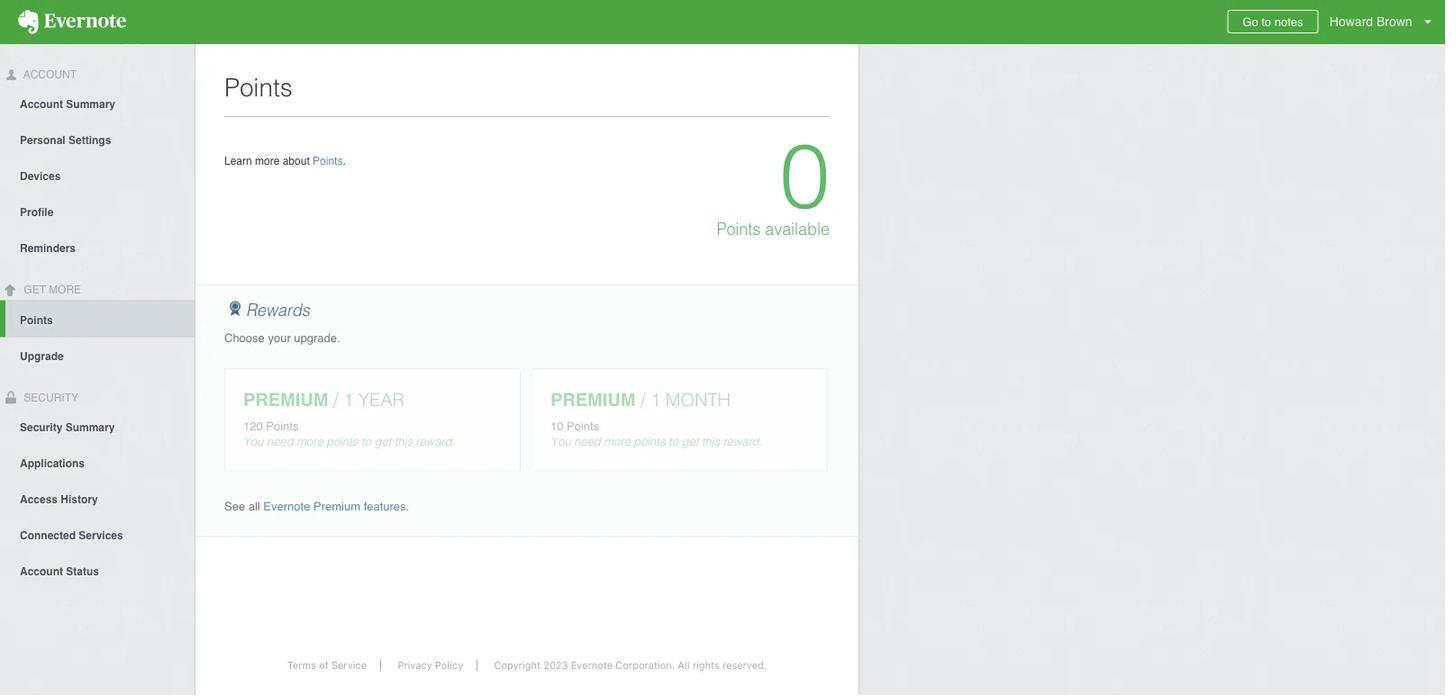 Task type: locate. For each thing, give the bounding box(es) containing it.
to down year
[[361, 435, 371, 449]]

points right 120 on the bottom left of page
[[266, 419, 299, 433]]

1 need from the left
[[267, 435, 293, 449]]

more
[[255, 155, 280, 167], [297, 435, 323, 449], [604, 435, 630, 449]]

more inside premium / 1 month 10 points you need more points to get this reward.
[[604, 435, 630, 449]]

0
[[780, 125, 830, 228]]

summary for security summary
[[65, 421, 115, 434]]

reserved.
[[722, 660, 767, 672]]

1 this from the left
[[395, 435, 413, 449]]

points down get
[[20, 314, 53, 327]]

points inside premium / 1 year 120 points you need more points to get this reward.
[[266, 419, 299, 433]]

this inside premium / 1 year 120 points you need more points to get this reward.
[[395, 435, 413, 449]]

points right "10"
[[567, 419, 599, 433]]

you for / 1 month
[[550, 435, 571, 449]]

1 horizontal spatial to
[[669, 435, 678, 449]]

1 vertical spatial evernote
[[571, 660, 613, 672]]

get for month
[[682, 435, 698, 449]]

privacy
[[398, 660, 432, 672]]

points link
[[313, 155, 343, 167], [5, 301, 195, 337]]

1 vertical spatial summary
[[65, 421, 115, 434]]

year
[[358, 390, 404, 410]]

points left the available
[[717, 220, 761, 239]]

you down "10"
[[550, 435, 571, 449]]

2 premium from the left
[[550, 390, 636, 410]]

personal settings link
[[0, 121, 195, 157]]

to right go
[[1262, 15, 1271, 28]]

/ left year
[[333, 390, 338, 410]]

/ left "month"
[[641, 390, 646, 410]]

/ for / 1 year
[[333, 390, 338, 410]]

1 get from the left
[[374, 435, 391, 449]]

premium up "10"
[[550, 390, 636, 410]]

points link right 'about'
[[313, 155, 343, 167]]

1 premium from the left
[[243, 390, 328, 410]]

2 points from the left
[[634, 435, 665, 449]]

you down 120 on the bottom left of page
[[243, 435, 263, 449]]

2 reward. from the left
[[723, 435, 762, 449]]

2 / from the left
[[641, 390, 646, 410]]

you inside premium / 1 year 120 points you need more points to get this reward.
[[243, 435, 263, 449]]

points for / 1 month
[[634, 435, 665, 449]]

0 horizontal spatial this
[[395, 435, 413, 449]]

/ inside premium / 1 month 10 points you need more points to get this reward.
[[641, 390, 646, 410]]

need inside premium / 1 month 10 points you need more points to get this reward.
[[574, 435, 601, 449]]

2 this from the left
[[702, 435, 720, 449]]

1 horizontal spatial /
[[641, 390, 646, 410]]

points
[[224, 73, 293, 102], [313, 155, 343, 167], [717, 220, 761, 239], [20, 314, 53, 327], [266, 419, 299, 433], [567, 419, 599, 433]]

get
[[24, 284, 46, 296]]

2 1 from the left
[[651, 390, 661, 410]]

account for account status
[[20, 565, 63, 578]]

copyright
[[494, 660, 541, 672]]

go to notes link
[[1227, 10, 1319, 33]]

account up personal on the top left of the page
[[20, 98, 63, 111]]

0 horizontal spatial get
[[374, 435, 391, 449]]

0 horizontal spatial 1
[[343, 390, 353, 410]]

1 horizontal spatial you
[[550, 435, 571, 449]]

summary up applications link
[[65, 421, 115, 434]]

1 horizontal spatial evernote
[[571, 660, 613, 672]]

2 get from the left
[[682, 435, 698, 449]]

premium up 120 on the bottom left of page
[[243, 390, 328, 410]]

1 reward. from the left
[[416, 435, 455, 449]]

1 1 from the left
[[343, 390, 353, 410]]

1 points from the left
[[326, 435, 358, 449]]

0 vertical spatial account
[[21, 68, 77, 81]]

0 vertical spatial evernote
[[263, 500, 310, 513]]

security
[[21, 392, 78, 404], [20, 421, 62, 434]]

0 vertical spatial summary
[[66, 98, 115, 111]]

1 left year
[[343, 390, 353, 410]]

0 horizontal spatial /
[[333, 390, 338, 410]]

all
[[678, 660, 690, 672]]

get for year
[[374, 435, 391, 449]]

1
[[343, 390, 353, 410], [651, 390, 661, 410]]

this for year
[[395, 435, 413, 449]]

security summary link
[[0, 408, 195, 445]]

1 horizontal spatial premium
[[550, 390, 636, 410]]

reward.
[[416, 435, 455, 449], [723, 435, 762, 449]]

connected services
[[20, 529, 123, 542]]

learn more about points .
[[224, 155, 346, 167]]

this inside premium / 1 month 10 points you need more points to get this reward.
[[702, 435, 720, 449]]

account status
[[20, 565, 99, 578]]

brown
[[1377, 14, 1412, 29]]

premium
[[243, 390, 328, 410], [550, 390, 636, 410]]

get inside premium / 1 month 10 points you need more points to get this reward.
[[682, 435, 698, 449]]

get down "month"
[[682, 435, 698, 449]]

points link down more
[[5, 301, 195, 337]]

1 horizontal spatial reward.
[[723, 435, 762, 449]]

1 horizontal spatial this
[[702, 435, 720, 449]]

points inside premium / 1 month 10 points you need more points to get this reward.
[[634, 435, 665, 449]]

0 horizontal spatial points
[[326, 435, 358, 449]]

to
[[1262, 15, 1271, 28], [361, 435, 371, 449], [669, 435, 678, 449]]

/
[[333, 390, 338, 410], [641, 390, 646, 410]]

to down "month"
[[669, 435, 678, 449]]

0 horizontal spatial you
[[243, 435, 263, 449]]

this down "month"
[[702, 435, 720, 449]]

you inside premium / 1 month 10 points you need more points to get this reward.
[[550, 435, 571, 449]]

0 horizontal spatial to
[[361, 435, 371, 449]]

reward. inside premium / 1 month 10 points you need more points to get this reward.
[[723, 435, 762, 449]]

2 horizontal spatial more
[[604, 435, 630, 449]]

1 horizontal spatial 1
[[651, 390, 661, 410]]

security for security summary
[[20, 421, 62, 434]]

2 vertical spatial account
[[20, 565, 63, 578]]

1 for year
[[343, 390, 353, 410]]

devices
[[20, 170, 61, 183]]

2023
[[543, 660, 568, 672]]

1 horizontal spatial need
[[574, 435, 601, 449]]

reward. inside premium / 1 year 120 points you need more points to get this reward.
[[416, 435, 455, 449]]

month
[[666, 390, 731, 410]]

howard brown link
[[1325, 0, 1445, 44]]

premium
[[314, 500, 360, 513]]

evernote right all
[[263, 500, 310, 513]]

0 horizontal spatial reward.
[[416, 435, 455, 449]]

premium inside premium / 1 year 120 points you need more points to get this reward.
[[243, 390, 328, 410]]

0 horizontal spatial need
[[267, 435, 293, 449]]

120
[[243, 419, 263, 433]]

you
[[243, 435, 263, 449], [550, 435, 571, 449]]

1 inside premium / 1 year 120 points you need more points to get this reward.
[[343, 390, 353, 410]]

history
[[61, 493, 98, 506]]

this
[[395, 435, 413, 449], [702, 435, 720, 449]]

get down year
[[374, 435, 391, 449]]

points inside 0 points available
[[717, 220, 761, 239]]

reward. for / 1 month
[[723, 435, 762, 449]]

this down year
[[395, 435, 413, 449]]

0 points available
[[717, 125, 830, 239]]

1 vertical spatial security
[[20, 421, 62, 434]]

2 you from the left
[[550, 435, 571, 449]]

privacy policy link
[[384, 660, 478, 672]]

about
[[283, 155, 310, 167]]

evernote
[[263, 500, 310, 513], [571, 660, 613, 672]]

corporation.
[[616, 660, 675, 672]]

get
[[374, 435, 391, 449], [682, 435, 698, 449]]

devices link
[[0, 157, 195, 194]]

more inside premium / 1 year 120 points you need more points to get this reward.
[[297, 435, 323, 449]]

to inside premium / 1 month 10 points you need more points to get this reward.
[[669, 435, 678, 449]]

1 horizontal spatial get
[[682, 435, 698, 449]]

need
[[267, 435, 293, 449], [574, 435, 601, 449]]

1 / from the left
[[333, 390, 338, 410]]

security up applications
[[20, 421, 62, 434]]

1 left "month"
[[651, 390, 661, 410]]

points
[[326, 435, 358, 449], [634, 435, 665, 449]]

get inside premium / 1 year 120 points you need more points to get this reward.
[[374, 435, 391, 449]]

need for / 1 month
[[574, 435, 601, 449]]

services
[[79, 529, 123, 542]]

account up the account summary
[[21, 68, 77, 81]]

service
[[331, 660, 367, 672]]

evernote right 2023 at left
[[571, 660, 613, 672]]

0 vertical spatial security
[[21, 392, 78, 404]]

points inside premium / 1 year 120 points you need more points to get this reward.
[[326, 435, 358, 449]]

1 for month
[[651, 390, 661, 410]]

applications
[[20, 457, 85, 470]]

1 inside premium / 1 month 10 points you need more points to get this reward.
[[651, 390, 661, 410]]

summary
[[66, 98, 115, 111], [65, 421, 115, 434]]

need inside premium / 1 year 120 points you need more points to get this reward.
[[267, 435, 293, 449]]

privacy policy
[[398, 660, 463, 672]]

access history link
[[0, 481, 195, 517]]

1 horizontal spatial points link
[[313, 155, 343, 167]]

0 horizontal spatial premium
[[243, 390, 328, 410]]

1 you from the left
[[243, 435, 263, 449]]

summary up personal settings link
[[66, 98, 115, 111]]

1 horizontal spatial more
[[297, 435, 323, 449]]

account summary link
[[0, 85, 195, 121]]

/ inside premium / 1 year 120 points you need more points to get this reward.
[[333, 390, 338, 410]]

points inside premium / 1 month 10 points you need more points to get this reward.
[[567, 419, 599, 433]]

0 horizontal spatial evernote
[[263, 500, 310, 513]]

premium for / 1 month
[[550, 390, 636, 410]]

account
[[21, 68, 77, 81], [20, 98, 63, 111], [20, 565, 63, 578]]

account down connected
[[20, 565, 63, 578]]

security up security summary
[[21, 392, 78, 404]]

personal
[[20, 134, 65, 147]]

2 need from the left
[[574, 435, 601, 449]]

access history
[[20, 493, 98, 506]]

premium inside premium / 1 month 10 points you need more points to get this reward.
[[550, 390, 636, 410]]

settings
[[68, 134, 111, 147]]

1 horizontal spatial points
[[634, 435, 665, 449]]

1 vertical spatial account
[[20, 98, 63, 111]]

1 vertical spatial points link
[[5, 301, 195, 337]]

to inside premium / 1 year 120 points you need more points to get this reward.
[[361, 435, 371, 449]]



Task type: vqa. For each thing, say whether or not it's contained in the screenshot.
the Main element
no



Task type: describe. For each thing, give the bounding box(es) containing it.
2 horizontal spatial to
[[1262, 15, 1271, 28]]

reminders
[[20, 242, 76, 255]]

terms of service
[[287, 660, 367, 672]]

copyright 2023 evernote corporation. all rights reserved.
[[494, 660, 767, 672]]

see all evernote premium features.
[[224, 500, 409, 513]]

evernote premium features. link
[[263, 500, 409, 513]]

rights
[[693, 660, 720, 672]]

personal settings
[[20, 134, 111, 147]]

account status link
[[0, 553, 195, 589]]

to for / 1 year
[[361, 435, 371, 449]]

see
[[224, 500, 245, 513]]

more for / 1 month
[[604, 435, 630, 449]]

premium for / 1 year
[[243, 390, 328, 410]]

upgrade
[[20, 350, 64, 363]]

profile link
[[0, 194, 195, 230]]

need for / 1 year
[[267, 435, 293, 449]]

account for account summary
[[20, 98, 63, 111]]

0 horizontal spatial more
[[255, 155, 280, 167]]

upgrade.
[[294, 332, 340, 345]]

0 horizontal spatial points link
[[5, 301, 195, 337]]

more for / 1 year
[[297, 435, 323, 449]]

upgrade link
[[0, 337, 195, 374]]

choose your upgrade.
[[224, 332, 340, 345]]

choose
[[224, 332, 265, 345]]

rewards
[[246, 301, 310, 319]]

summary for account summary
[[66, 98, 115, 111]]

connected services link
[[0, 517, 195, 553]]

your
[[268, 332, 291, 345]]

of
[[319, 660, 329, 672]]

points for / 1 year
[[326, 435, 358, 449]]

0 vertical spatial points link
[[313, 155, 343, 167]]

premium / 1 year 120 points you need more points to get this reward.
[[243, 390, 455, 449]]

terms
[[287, 660, 316, 672]]

to for / 1 month
[[669, 435, 678, 449]]

evernote image
[[0, 10, 144, 34]]

evernote for corporation.
[[571, 660, 613, 672]]

10
[[550, 419, 564, 433]]

premium / 1 month 10 points you need more points to get this reward.
[[550, 390, 762, 449]]

account summary
[[20, 98, 115, 111]]

status
[[66, 565, 99, 578]]

.
[[343, 155, 346, 167]]

/ for / 1 month
[[641, 390, 646, 410]]

security for security
[[21, 392, 78, 404]]

access
[[20, 493, 58, 506]]

profile
[[20, 206, 53, 219]]

howard brown
[[1330, 14, 1412, 29]]

connected
[[20, 529, 76, 542]]

policy
[[435, 660, 463, 672]]

reward. for / 1 year
[[416, 435, 455, 449]]

get more
[[21, 284, 81, 296]]

applications link
[[0, 445, 195, 481]]

features.
[[364, 500, 409, 513]]

howard
[[1330, 14, 1373, 29]]

this for month
[[702, 435, 720, 449]]

points right 'about'
[[313, 155, 343, 167]]

available
[[765, 220, 830, 239]]

all
[[248, 500, 260, 513]]

go to notes
[[1243, 15, 1303, 28]]

security summary
[[20, 421, 115, 434]]

notes
[[1275, 15, 1303, 28]]

account for account
[[21, 68, 77, 81]]

evernote link
[[0, 0, 144, 44]]

more
[[49, 284, 81, 296]]

points up the 'learn'
[[224, 73, 293, 102]]

go
[[1243, 15, 1258, 28]]

terms of service link
[[274, 660, 381, 672]]

you for / 1 year
[[243, 435, 263, 449]]

evernote for premium
[[263, 500, 310, 513]]

reminders link
[[0, 230, 195, 266]]

learn
[[224, 155, 252, 167]]



